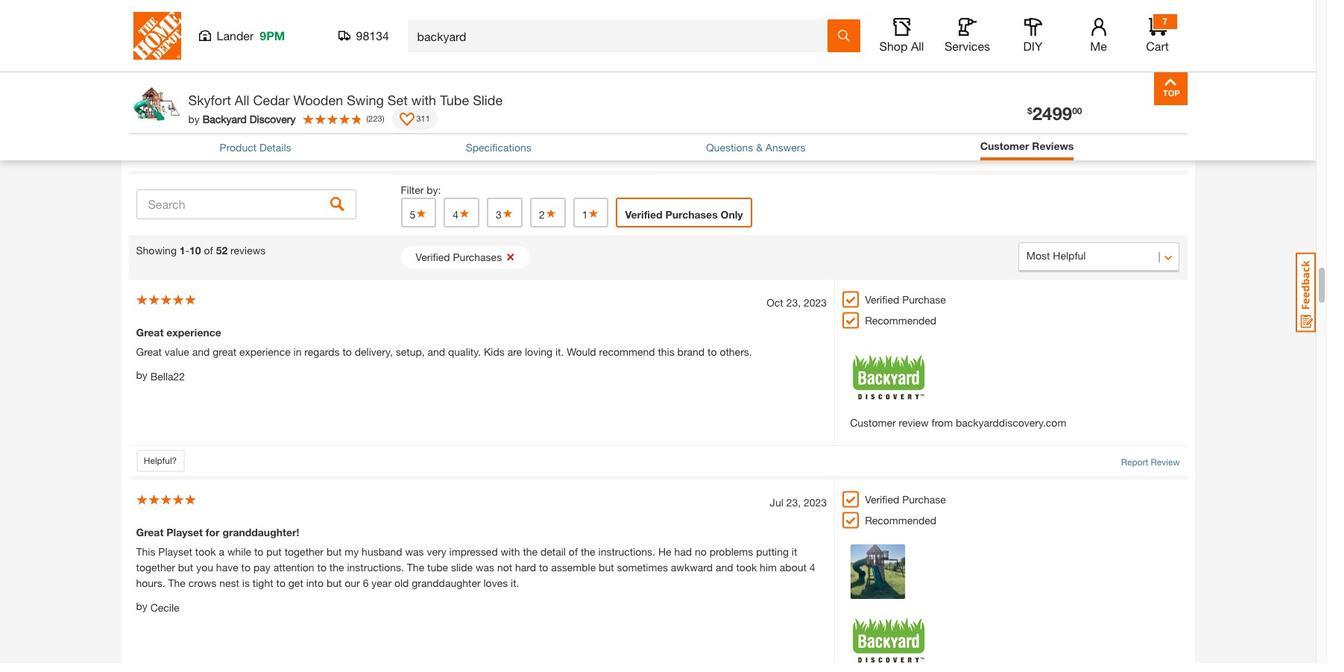 Task type: locate. For each thing, give the bounding box(es) containing it.
0 horizontal spatial took
[[195, 545, 216, 558]]

star symbol image for 3
[[502, 208, 514, 218]]

setup,
[[396, 345, 425, 358]]

0 vertical spatial experience
[[166, 326, 221, 338]]

3 great from the top
[[136, 526, 164, 538]]

by for by cecile
[[136, 599, 148, 612]]

customer left review
[[850, 416, 896, 429]]

1 button
[[573, 197, 609, 227]]

0 vertical spatial together
[[285, 545, 324, 558]]

with
[[412, 92, 436, 108], [501, 545, 520, 558]]

by cecile
[[136, 599, 179, 614]]

star symbol image for 4
[[459, 208, 471, 218]]

1 horizontal spatial all
[[911, 39, 924, 53]]

and right the setup,
[[428, 345, 445, 358]]

1 purchase from the top
[[903, 293, 946, 306]]

cedar
[[253, 92, 290, 108]]

0 vertical spatial 4
[[453, 208, 459, 221]]

recommended
[[865, 314, 937, 326], [865, 514, 937, 526]]

of right the '10'
[[204, 244, 213, 256]]

the
[[523, 545, 538, 558], [581, 545, 596, 558], [330, 561, 344, 573]]

it. right loving
[[556, 345, 564, 358]]

0 horizontal spatial instructions.
[[347, 561, 404, 573]]

purchases
[[666, 208, 718, 221], [453, 250, 502, 263]]

0 horizontal spatial and
[[192, 345, 210, 358]]

the up the assemble
[[581, 545, 596, 558]]

2 star symbol image from the left
[[459, 208, 471, 218]]

it
[[792, 545, 798, 558]]

2023 right oct
[[804, 296, 827, 309]]

and left the great
[[192, 345, 210, 358]]

1 vertical spatial customer
[[850, 416, 896, 429]]

the
[[407, 561, 425, 573], [168, 576, 186, 589]]

1 vertical spatial it.
[[511, 576, 519, 589]]

filter
[[401, 183, 424, 196]]

23, right oct
[[787, 296, 801, 309]]

1 vertical spatial the
[[168, 576, 186, 589]]

23, for jul
[[787, 496, 801, 508]]

23, right the jul on the right of the page
[[787, 496, 801, 508]]

4 right 5 button at the top
[[453, 208, 459, 221]]

verified purchase for oct 23, 2023
[[865, 293, 946, 306]]

1 horizontal spatial of
[[569, 545, 578, 558]]

him
[[760, 561, 777, 573]]

he
[[659, 545, 672, 558]]

1 23, from the top
[[787, 296, 801, 309]]

2 purchase from the top
[[903, 493, 946, 505]]

1 vertical spatial all
[[235, 92, 249, 108]]

to up into
[[317, 561, 327, 573]]

1 horizontal spatial 4
[[810, 561, 816, 573]]

verified
[[625, 208, 663, 221], [416, 250, 450, 263], [865, 293, 900, 306], [865, 493, 900, 505]]

with up 311
[[412, 92, 436, 108]]

nest
[[219, 576, 239, 589]]

)
[[382, 113, 385, 123]]

1 horizontal spatial was
[[476, 561, 495, 573]]

playset left for
[[166, 526, 203, 538]]

hours.
[[136, 576, 165, 589]]

tight
[[253, 576, 273, 589]]

star symbol image
[[416, 208, 428, 218], [459, 208, 471, 218], [502, 208, 514, 218], [588, 208, 600, 218]]

1 vertical spatial verified purchase
[[865, 493, 946, 505]]

1 logo image from the top
[[850, 351, 929, 414]]

4 inside great playset for granddaughter! this playset took a while to put together but my husband was very impressed with the detail of the instructions. he had no problems putting it together but you have to pay attention to the instructions.  the tube slide was not hard to assemble but sometimes awkward and took him about 4 hours.  the crows nest is tight to get into but our 6 year old granddaughter loves it.
[[810, 561, 816, 573]]

by down skyfort at the left top of page
[[188, 112, 200, 125]]

star symbol image inside 5 button
[[416, 208, 428, 218]]

for
[[206, 526, 220, 538]]

4 button
[[444, 197, 480, 227]]

0 vertical spatial took
[[195, 545, 216, 558]]

but left 'you'
[[178, 561, 193, 573]]

9pm
[[260, 28, 285, 43]]

2 recommended from the top
[[865, 514, 937, 526]]

7
[[1163, 16, 1168, 27]]

great experience great value and great experience in regards to delivery, setup, and quality. kids are loving it. would recommend this brand to others.
[[136, 326, 752, 358]]

1 horizontal spatial the
[[407, 561, 425, 573]]

52
[[216, 244, 228, 256]]

1 horizontal spatial with
[[501, 545, 520, 558]]

put
[[266, 545, 282, 558]]

1 vertical spatial together
[[136, 561, 175, 573]]

2 verified purchase from the top
[[865, 493, 946, 505]]

1 vertical spatial 23,
[[787, 496, 801, 508]]

all up by backyard discovery
[[235, 92, 249, 108]]

feedback link image
[[1296, 252, 1316, 333]]

brand
[[678, 345, 705, 358]]

reviews
[[1033, 139, 1074, 152]]

23, for oct
[[787, 296, 801, 309]]

star symbol image down the 'filter by:'
[[416, 208, 428, 218]]

verified purchases only
[[625, 208, 743, 221]]

1 vertical spatial 4
[[810, 561, 816, 573]]

granddaughter
[[412, 576, 481, 589]]

by inside by bella22
[[136, 368, 148, 381]]

1 inside 1 button
[[582, 208, 588, 221]]

instructions.
[[599, 545, 656, 558], [347, 561, 404, 573]]

0 horizontal spatial 4
[[453, 208, 459, 221]]

by
[[188, 112, 200, 125], [136, 368, 148, 381], [136, 599, 148, 612]]

customer reviews button
[[981, 138, 1074, 157], [981, 138, 1074, 154]]

purchases left only
[[666, 208, 718, 221]]

sometimes
[[617, 561, 668, 573]]

1 vertical spatial with
[[501, 545, 520, 558]]

took up 'you'
[[195, 545, 216, 558]]

attention
[[273, 561, 314, 573]]

0 horizontal spatial 1
[[180, 244, 185, 256]]

star symbol image left 3
[[459, 208, 471, 218]]

0 vertical spatial purchase
[[903, 293, 946, 306]]

1 left the '10'
[[180, 244, 185, 256]]

1 horizontal spatial it.
[[556, 345, 564, 358]]

product details
[[220, 141, 291, 154]]

it. down not at the left
[[511, 576, 519, 589]]

get
[[289, 576, 303, 589]]

the up old
[[407, 561, 425, 573]]

1 vertical spatial great
[[136, 345, 162, 358]]

2023 right the jul on the right of the page
[[804, 496, 827, 508]]

1 vertical spatial playset
[[158, 545, 192, 558]]

1 horizontal spatial took
[[737, 561, 757, 573]]

took left him
[[737, 561, 757, 573]]

2
[[539, 208, 545, 221]]

the left crows
[[168, 576, 186, 589]]

2 2023 from the top
[[804, 496, 827, 508]]

experience left in
[[239, 345, 291, 358]]

1 vertical spatial 2023
[[804, 496, 827, 508]]

0 vertical spatial great
[[136, 326, 164, 338]]

oct 23, 2023
[[767, 296, 827, 309]]

all right shop
[[911, 39, 924, 53]]

0 vertical spatial all
[[911, 39, 924, 53]]

1 verified purchase from the top
[[865, 293, 946, 306]]

0 vertical spatial instructions.
[[599, 545, 656, 558]]

0 vertical spatial 2023
[[804, 296, 827, 309]]

purchase for oct 23, 2023
[[903, 293, 946, 306]]

great playset for granddaughter! this playset took a while to put together but my husband was very impressed with the detail of the instructions. he had no problems putting it together but you have to pay attention to the instructions.  the tube slide was not hard to assemble but sometimes awkward and took him about 4 hours.  the crows nest is tight to get into but our 6 year old granddaughter loves it.
[[136, 526, 816, 589]]

1 horizontal spatial customer
[[981, 139, 1030, 152]]

shop all button
[[878, 18, 926, 54]]

0 horizontal spatial all
[[235, 92, 249, 108]]

purchase for jul 23, 2023
[[903, 493, 946, 505]]

by for by backyard discovery
[[188, 112, 200, 125]]

4 inside 4 button
[[453, 208, 459, 221]]

star symbol image left the 2
[[502, 208, 514, 218]]

impressed
[[449, 545, 498, 558]]

1 great from the top
[[136, 326, 164, 338]]

to
[[343, 345, 352, 358], [708, 345, 717, 358], [254, 545, 264, 558], [241, 561, 251, 573], [317, 561, 327, 573], [539, 561, 549, 573], [276, 576, 286, 589]]

with up not at the left
[[501, 545, 520, 558]]

1 vertical spatial experience
[[239, 345, 291, 358]]

together up attention
[[285, 545, 324, 558]]

shop all
[[880, 39, 924, 53]]

experience up value
[[166, 326, 221, 338]]

star symbol image for 1
[[588, 208, 600, 218]]

2 vertical spatial by
[[136, 599, 148, 612]]

1 vertical spatial purchases
[[453, 250, 502, 263]]

bella22 button
[[150, 368, 185, 384]]

0 vertical spatial by
[[188, 112, 200, 125]]

by:
[[427, 183, 441, 196]]

playset right this at the bottom left of the page
[[158, 545, 192, 558]]

1 right star symbol image
[[582, 208, 588, 221]]

the up 'hard'
[[523, 545, 538, 558]]

the right attention
[[330, 561, 344, 573]]

problems
[[710, 545, 754, 558]]

1 vertical spatial purchase
[[903, 493, 946, 505]]

0 vertical spatial verified purchase
[[865, 293, 946, 306]]

lander
[[217, 28, 254, 43]]

1 vertical spatial of
[[569, 545, 578, 558]]

0 horizontal spatial purchases
[[453, 250, 502, 263]]

0 vertical spatial 1
[[582, 208, 588, 221]]

logo image
[[850, 351, 929, 414], [850, 614, 929, 663]]

great
[[213, 345, 237, 358]]

instructions. up year
[[347, 561, 404, 573]]

6
[[363, 576, 369, 589]]

to up 'is'
[[241, 561, 251, 573]]

0 vertical spatial customer
[[981, 139, 1030, 152]]

was up loves
[[476, 561, 495, 573]]

0 vertical spatial was
[[405, 545, 424, 558]]

1 vertical spatial logo image
[[850, 614, 929, 663]]

was left the very
[[405, 545, 424, 558]]

0 horizontal spatial with
[[412, 92, 436, 108]]

3 button
[[487, 197, 523, 227]]

skyfort
[[188, 92, 231, 108]]

1 vertical spatial took
[[737, 561, 757, 573]]

customer down $
[[981, 139, 1030, 152]]

with inside great playset for granddaughter! this playset took a while to put together but my husband was very impressed with the detail of the instructions. he had no problems putting it together but you have to pay attention to the instructions.  the tube slide was not hard to assemble but sometimes awkward and took him about 4 hours.  the crows nest is tight to get into but our 6 year old granddaughter loves it.
[[501, 545, 520, 558]]

0 vertical spatial with
[[412, 92, 436, 108]]

product image image
[[132, 79, 181, 128]]

of up the assemble
[[569, 545, 578, 558]]

details
[[260, 141, 291, 154]]

0 horizontal spatial the
[[168, 576, 186, 589]]

purchases down 4 button
[[453, 250, 502, 263]]

2 23, from the top
[[787, 496, 801, 508]]

star symbol image for 5
[[416, 208, 428, 218]]

verified purchase for jul 23, 2023
[[865, 493, 946, 505]]

3 star symbol image from the left
[[502, 208, 514, 218]]

shop
[[880, 39, 908, 53]]

4 right about
[[810, 561, 816, 573]]

2 horizontal spatial and
[[716, 561, 734, 573]]

1 recommended from the top
[[865, 314, 937, 326]]

1 vertical spatial by
[[136, 368, 148, 381]]

was
[[405, 545, 424, 558], [476, 561, 495, 573]]

by left cecile
[[136, 599, 148, 612]]

0 horizontal spatial experience
[[166, 326, 221, 338]]

value
[[165, 345, 189, 358]]

wooden
[[293, 92, 343, 108]]

quality.
[[448, 345, 481, 358]]

1 vertical spatial was
[[476, 561, 495, 573]]

a
[[219, 545, 225, 558]]

all inside the shop all button
[[911, 39, 924, 53]]

me
[[1091, 39, 1107, 53]]

together up "hours."
[[136, 561, 175, 573]]

0 horizontal spatial together
[[136, 561, 175, 573]]

0 vertical spatial recommended
[[865, 314, 937, 326]]

1 horizontal spatial the
[[523, 545, 538, 558]]

cecile
[[150, 601, 179, 614]]

but
[[327, 545, 342, 558], [178, 561, 193, 573], [599, 561, 614, 573], [327, 576, 342, 589]]

1 vertical spatial recommended
[[865, 514, 937, 526]]

jul 23, 2023
[[770, 496, 827, 508]]

1 vertical spatial instructions.
[[347, 561, 404, 573]]

2499
[[1033, 103, 1073, 124]]

1 2023 from the top
[[804, 296, 827, 309]]

verified purchase
[[865, 293, 946, 306], [865, 493, 946, 505]]

0 vertical spatial purchases
[[666, 208, 718, 221]]

star symbol image inside 4 button
[[459, 208, 471, 218]]

star symbol image right star symbol image
[[588, 208, 600, 218]]

0 vertical spatial logo image
[[850, 351, 929, 414]]

0 horizontal spatial of
[[204, 244, 213, 256]]

star symbol image inside 1 button
[[588, 208, 600, 218]]

by inside by cecile
[[136, 599, 148, 612]]

1 horizontal spatial 1
[[582, 208, 588, 221]]

star symbol image inside 3 button
[[502, 208, 514, 218]]

purchases inside showing 1 - 10 of 52 reviews verified purchases
[[453, 250, 502, 263]]

great inside great playset for granddaughter! this playset took a while to put together but my husband was very impressed with the detail of the instructions. he had no problems putting it together but you have to pay attention to the instructions.  the tube slide was not hard to assemble but sometimes awkward and took him about 4 hours.  the crows nest is tight to get into but our 6 year old granddaughter loves it.
[[136, 526, 164, 538]]

2 vertical spatial great
[[136, 526, 164, 538]]

0 horizontal spatial customer
[[850, 416, 896, 429]]

5
[[410, 208, 416, 221]]

it. inside great experience great value and great experience in regards to delivery, setup, and quality. kids are loving it. would recommend this brand to others.
[[556, 345, 564, 358]]

1 vertical spatial 1
[[180, 244, 185, 256]]

1 star symbol image from the left
[[416, 208, 428, 218]]

0 vertical spatial it.
[[556, 345, 564, 358]]

4 star symbol image from the left
[[588, 208, 600, 218]]

and down problems
[[716, 561, 734, 573]]

0 vertical spatial of
[[204, 244, 213, 256]]

0 vertical spatial 23,
[[787, 296, 801, 309]]

instructions. up sometimes
[[599, 545, 656, 558]]

1 horizontal spatial purchases
[[666, 208, 718, 221]]

0 horizontal spatial it.
[[511, 576, 519, 589]]

product details button
[[220, 139, 291, 155], [220, 139, 291, 155]]

by left bella22
[[136, 368, 148, 381]]

cart
[[1147, 39, 1169, 53]]

star symbol image
[[545, 208, 557, 218]]

of inside great playset for granddaughter! this playset took a while to put together but my husband was very impressed with the detail of the instructions. he had no problems putting it together but you have to pay attention to the instructions.  the tube slide was not hard to assemble but sometimes awkward and took him about 4 hours.  the crows nest is tight to get into but our 6 year old granddaughter loves it.
[[569, 545, 578, 558]]

report review
[[1122, 456, 1180, 467]]

1 horizontal spatial instructions.
[[599, 545, 656, 558]]



Task type: vqa. For each thing, say whether or not it's contained in the screenshot.
tool on the right of the page
no



Task type: describe. For each thing, give the bounding box(es) containing it.
discovery
[[250, 112, 296, 125]]

-
[[185, 244, 190, 256]]

diy button
[[1010, 18, 1057, 54]]

regards
[[305, 345, 340, 358]]

5 button
[[401, 197, 437, 227]]

98134 button
[[338, 28, 390, 43]]

tube
[[440, 92, 469, 108]]

1 horizontal spatial and
[[428, 345, 445, 358]]

1 inside showing 1 - 10 of 52 reviews verified purchases
[[180, 244, 185, 256]]

helpful? button
[[136, 450, 185, 472]]

it. inside great playset for granddaughter! this playset took a while to put together but my husband was very impressed with the detail of the instructions. he had no problems putting it together but you have to pay attention to the instructions.  the tube slide was not hard to assemble but sometimes awkward and took him about 4 hours.  the crows nest is tight to get into but our 6 year old granddaughter loves it.
[[511, 576, 519, 589]]

our
[[345, 576, 360, 589]]

customer review from backyarddiscovery.com
[[850, 416, 1067, 429]]

by bella22
[[136, 368, 185, 382]]

very
[[427, 545, 447, 558]]

diy
[[1024, 39, 1043, 53]]

review
[[899, 416, 929, 429]]

into
[[306, 576, 324, 589]]

verified inside showing 1 - 10 of 52 reviews verified purchases
[[416, 250, 450, 263]]

oct
[[767, 296, 784, 309]]

to right 'hard'
[[539, 561, 549, 573]]

have
[[216, 561, 238, 573]]

(
[[367, 113, 369, 123]]

specifications
[[466, 141, 532, 154]]

to left get
[[276, 576, 286, 589]]

slide
[[451, 561, 473, 573]]

the home depot logo image
[[133, 12, 181, 60]]

311 button
[[392, 107, 438, 130]]

while
[[227, 545, 251, 558]]

but left our
[[327, 576, 342, 589]]

by backyard discovery
[[188, 112, 296, 125]]

by for by bella22
[[136, 368, 148, 381]]

What can we help you find today? search field
[[417, 20, 827, 51]]

2023 for jul 23, 2023
[[804, 496, 827, 508]]

0 horizontal spatial was
[[405, 545, 424, 558]]

2023 for oct 23, 2023
[[804, 296, 827, 309]]

answers
[[766, 141, 806, 154]]

but right the assemble
[[599, 561, 614, 573]]

0 vertical spatial the
[[407, 561, 425, 573]]

cecile button
[[150, 599, 179, 615]]

kids
[[484, 345, 505, 358]]

loving
[[525, 345, 553, 358]]

detail
[[541, 545, 566, 558]]

customer for customer reviews
[[981, 139, 1030, 152]]

slide
[[473, 92, 503, 108]]

would
[[567, 345, 596, 358]]

tube
[[427, 561, 448, 573]]

to right regards
[[343, 345, 352, 358]]

to left the put
[[254, 545, 264, 558]]

services
[[945, 39, 991, 53]]

report review button
[[1122, 456, 1180, 469]]

purchases inside button
[[666, 208, 718, 221]]

is
[[242, 576, 250, 589]]

showing
[[136, 244, 177, 256]]

putting
[[756, 545, 789, 558]]

verified purchases button
[[401, 246, 530, 268]]

in
[[294, 345, 302, 358]]

customer reviews
[[981, 139, 1074, 152]]

loves
[[484, 576, 508, 589]]

0 horizontal spatial the
[[330, 561, 344, 573]]

no
[[695, 545, 707, 558]]

1 horizontal spatial experience
[[239, 345, 291, 358]]

questions & answers
[[706, 141, 806, 154]]

not
[[497, 561, 513, 573]]

services button
[[944, 18, 992, 54]]

2 great from the top
[[136, 345, 162, 358]]

Search text field
[[136, 190, 356, 219]]

this
[[136, 545, 155, 558]]

2 horizontal spatial the
[[581, 545, 596, 558]]

about
[[780, 561, 807, 573]]

( 223 )
[[367, 113, 385, 123]]

bella22
[[150, 370, 185, 382]]

awkward
[[671, 561, 713, 573]]

recommend
[[599, 345, 655, 358]]

crows
[[189, 576, 217, 589]]

delivery,
[[355, 345, 393, 358]]

skyfort all cedar wooden swing set with tube slide
[[188, 92, 503, 108]]

customer for customer review from backyarddiscovery.com
[[850, 416, 896, 429]]

recommended for jul 23, 2023
[[865, 514, 937, 526]]

0 vertical spatial playset
[[166, 526, 203, 538]]

jul
[[770, 496, 784, 508]]

others.
[[720, 345, 752, 358]]

top button
[[1154, 72, 1188, 105]]

98134
[[356, 28, 389, 43]]

&
[[756, 141, 763, 154]]

review
[[1151, 456, 1180, 467]]

pay
[[254, 561, 271, 573]]

all for shop
[[911, 39, 924, 53]]

display image
[[399, 113, 414, 128]]

are
[[508, 345, 522, 358]]

2 logo image from the top
[[850, 614, 929, 663]]

husband
[[362, 545, 402, 558]]

great for great playset for granddaughter! this playset took a while to put together but my husband was very impressed with the detail of the instructions. he had no problems putting it together but you have to pay attention to the instructions.  the tube slide was not hard to assemble but sometimes awkward and took him about 4 hours.  the crows nest is tight to get into but our 6 year old granddaughter loves it.
[[136, 526, 164, 538]]

great for great experience great value and great experience in regards to delivery, setup, and quality. kids are loving it. would recommend this brand to others.
[[136, 326, 164, 338]]

swing
[[347, 92, 384, 108]]

verified inside verified purchases only button
[[625, 208, 663, 221]]

this
[[658, 345, 675, 358]]

had
[[675, 545, 692, 558]]

and inside great playset for granddaughter! this playset took a while to put together but my husband was very impressed with the detail of the instructions. he had no problems putting it together but you have to pay attention to the instructions.  the tube slide was not hard to assemble but sometimes awkward and took him about 4 hours.  the crows nest is tight to get into but our 6 year old granddaughter loves it.
[[716, 561, 734, 573]]

recommended for oct 23, 2023
[[865, 314, 937, 326]]

granddaughter!
[[223, 526, 299, 538]]

of inside showing 1 - 10 of 52 reviews verified purchases
[[204, 244, 213, 256]]

but left my
[[327, 545, 342, 558]]

reviews
[[231, 244, 266, 256]]

to right brand
[[708, 345, 717, 358]]

questions
[[706, 141, 754, 154]]

backyard
[[203, 112, 247, 125]]

all for skyfort
[[235, 92, 249, 108]]

set
[[388, 92, 408, 108]]

product
[[220, 141, 257, 154]]

year
[[372, 576, 392, 589]]

my
[[345, 545, 359, 558]]

1 horizontal spatial together
[[285, 545, 324, 558]]



